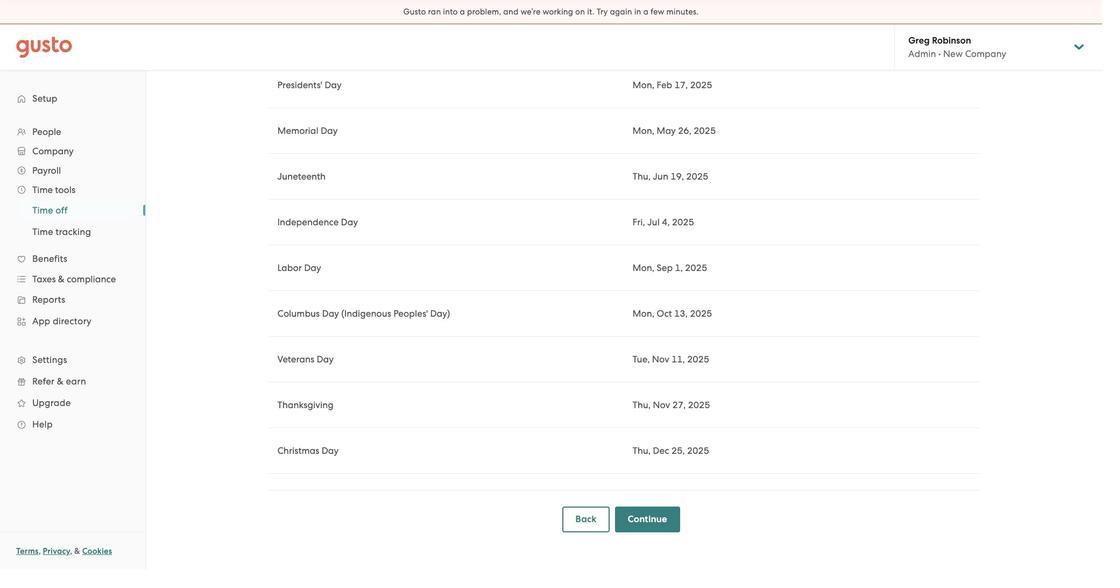 Task type: describe. For each thing, give the bounding box(es) containing it.
independence day
[[278, 217, 358, 228]]

memorial day
[[278, 125, 338, 136]]

nov for 27,
[[653, 400, 670, 411]]

2025 for mon, sep 1, 2025
[[685, 263, 707, 273]]

26,
[[678, 125, 692, 136]]

time tools
[[32, 185, 75, 195]]

presidents'
[[278, 80, 322, 90]]

robinson
[[932, 35, 972, 46]]

into
[[443, 7, 458, 17]]

we're
[[521, 7, 541, 17]]

mon, for mon, feb 17, 2025
[[633, 80, 655, 90]]

taxes & compliance
[[32, 274, 116, 285]]

help link
[[11, 415, 135, 434]]

tue, nov 11, 2025
[[633, 354, 710, 365]]

& for compliance
[[58, 274, 65, 285]]

labor
[[278, 263, 302, 273]]

terms , privacy , & cookies
[[16, 547, 112, 557]]

refer & earn
[[32, 376, 86, 387]]

veterans
[[278, 354, 315, 365]]

cookies button
[[82, 545, 112, 558]]

terms
[[16, 547, 39, 557]]

fri,
[[633, 217, 645, 228]]

19,
[[671, 171, 684, 182]]

time tools button
[[11, 180, 135, 200]]

17,
[[675, 80, 688, 90]]

thu, for thu, dec 25, 2025
[[633, 446, 651, 457]]

veterans day
[[278, 354, 334, 365]]

admin
[[909, 48, 936, 59]]

presidents' day
[[278, 80, 342, 90]]

mon, for mon, sep 1, 2025
[[633, 263, 655, 273]]

thu, for thu, jun 19, 2025
[[633, 171, 651, 182]]

payroll button
[[11, 161, 135, 180]]

memorial
[[278, 125, 319, 136]]

directory
[[53, 316, 92, 327]]

privacy
[[43, 547, 70, 557]]

company inside company dropdown button
[[32, 146, 74, 157]]

mon, oct 13, 2025
[[633, 308, 712, 319]]

•
[[939, 48, 941, 59]]

2025 for thu, dec 25, 2025
[[687, 446, 709, 457]]

independence
[[278, 217, 339, 228]]

time tracking link
[[19, 222, 135, 242]]

help
[[32, 419, 53, 430]]

time for time off
[[32, 205, 53, 216]]

setup
[[32, 93, 57, 104]]

privacy link
[[43, 547, 70, 557]]

taxes & compliance button
[[11, 270, 135, 289]]

continue link
[[615, 507, 680, 533]]

christmas day
[[278, 446, 339, 457]]

setup link
[[11, 89, 135, 108]]

1,
[[675, 263, 683, 273]]

benefits link
[[11, 249, 135, 269]]

time tracking
[[32, 227, 91, 237]]

2 vertical spatial &
[[74, 547, 80, 557]]

back link
[[563, 507, 610, 533]]

greg robinson admin • new company
[[909, 35, 1007, 59]]

day for labor
[[304, 263, 321, 273]]

benefits
[[32, 254, 67, 264]]

tools
[[55, 185, 75, 195]]

dec
[[653, 446, 669, 457]]

app directory link
[[11, 312, 135, 331]]

day for christmas
[[322, 446, 339, 457]]

mon, sep 1, 2025
[[633, 263, 707, 273]]

mon, may 26, 2025
[[633, 125, 716, 136]]

4,
[[662, 217, 670, 228]]

2025 for thu, jun 19, 2025
[[686, 171, 709, 182]]

and
[[504, 7, 519, 17]]

& for earn
[[57, 376, 64, 387]]

columbus day (indigenous peoples' day)
[[278, 308, 450, 319]]

terms link
[[16, 547, 39, 557]]



Task type: vqa. For each thing, say whether or not it's contained in the screenshot.
& associated with compliance
yes



Task type: locate. For each thing, give the bounding box(es) containing it.
thu,
[[633, 171, 651, 182], [633, 400, 651, 411], [633, 446, 651, 457]]

off
[[56, 205, 68, 216]]

list containing people
[[0, 122, 145, 436]]

time for time tracking
[[32, 227, 53, 237]]

app
[[32, 316, 50, 327]]

people
[[32, 127, 61, 137]]

feb
[[657, 80, 673, 90]]

time inside "dropdown button"
[[32, 185, 53, 195]]

upgrade
[[32, 398, 71, 409]]

jul
[[648, 217, 660, 228]]

people button
[[11, 122, 135, 142]]

day right veterans
[[317, 354, 334, 365]]

thu, dec 25, 2025
[[633, 446, 709, 457]]

0 horizontal spatial a
[[460, 7, 465, 17]]

2025 for tue, nov 11, 2025
[[687, 354, 710, 365]]

& left 'earn'
[[57, 376, 64, 387]]

2 thu, from the top
[[633, 400, 651, 411]]

gusto navigation element
[[0, 71, 145, 453]]

2025 right the 27,
[[688, 400, 710, 411]]

1 thu, from the top
[[633, 171, 651, 182]]

christmas
[[278, 446, 319, 457]]

refer & earn link
[[11, 372, 135, 391]]

1 mon, from the top
[[633, 80, 655, 90]]

, left privacy
[[39, 547, 41, 557]]

3 mon, from the top
[[633, 263, 655, 273]]

day right the columbus
[[322, 308, 339, 319]]

3 thu, from the top
[[633, 446, 651, 457]]

new
[[944, 48, 963, 59]]

taxes
[[32, 274, 56, 285]]

thu, left the 27,
[[633, 400, 651, 411]]

company button
[[11, 142, 135, 161]]

1 vertical spatial nov
[[653, 400, 670, 411]]

mon, left 'oct'
[[633, 308, 655, 319]]

2 vertical spatial time
[[32, 227, 53, 237]]

13,
[[675, 308, 688, 319]]

2 , from the left
[[70, 547, 72, 557]]

a right in
[[644, 7, 649, 17]]

juneteenth
[[278, 171, 326, 182]]

company
[[965, 48, 1007, 59], [32, 146, 74, 157]]

may
[[657, 125, 676, 136]]

0 horizontal spatial company
[[32, 146, 74, 157]]

4 mon, from the top
[[633, 308, 655, 319]]

company down people on the top left
[[32, 146, 74, 157]]

day for presidents'
[[325, 80, 342, 90]]

fri, jul 4, 2025
[[633, 217, 694, 228]]

2025 right 19,
[[686, 171, 709, 182]]

1 vertical spatial &
[[57, 376, 64, 387]]

back
[[576, 514, 597, 525]]

1 , from the left
[[39, 547, 41, 557]]

columbus
[[278, 308, 320, 319]]

gusto ran into a problem, and we're working on it. try again in a few minutes.
[[404, 7, 699, 17]]

2025 right 26,
[[694, 125, 716, 136]]

day right labor
[[304, 263, 321, 273]]

mon, feb 17, 2025
[[633, 80, 713, 90]]

nov
[[652, 354, 670, 365], [653, 400, 670, 411]]

2025
[[690, 80, 713, 90], [694, 125, 716, 136], [686, 171, 709, 182], [672, 217, 694, 228], [685, 263, 707, 273], [690, 308, 712, 319], [687, 354, 710, 365], [688, 400, 710, 411], [687, 446, 709, 457]]

2025 for fri, jul 4, 2025
[[672, 217, 694, 228]]

2 time from the top
[[32, 205, 53, 216]]

2025 right "25," at the right
[[687, 446, 709, 457]]

2025 for mon, feb 17, 2025
[[690, 80, 713, 90]]

time down payroll at the left top
[[32, 185, 53, 195]]

thu, left jun
[[633, 171, 651, 182]]

0 vertical spatial nov
[[652, 354, 670, 365]]

nov left the 27,
[[653, 400, 670, 411]]

settings link
[[11, 350, 135, 370]]

day
[[325, 80, 342, 90], [321, 125, 338, 136], [341, 217, 358, 228], [304, 263, 321, 273], [322, 308, 339, 319], [317, 354, 334, 365], [322, 446, 339, 457]]

cookies
[[82, 547, 112, 557]]

day for columbus
[[322, 308, 339, 319]]

list containing time off
[[0, 200, 145, 243]]

mon, left sep
[[633, 263, 655, 273]]

on
[[576, 7, 585, 17]]

again
[[610, 7, 632, 17]]

2 mon, from the top
[[633, 125, 655, 136]]

1 vertical spatial company
[[32, 146, 74, 157]]

,
[[39, 547, 41, 557], [70, 547, 72, 557]]

app directory
[[32, 316, 92, 327]]

1 vertical spatial time
[[32, 205, 53, 216]]

1 time from the top
[[32, 185, 53, 195]]

day for independence
[[341, 217, 358, 228]]

thanksgiving
[[278, 400, 334, 411]]

nov left 11,
[[652, 354, 670, 365]]

11,
[[672, 354, 685, 365]]

day right presidents'
[[325, 80, 342, 90]]

nov for 11,
[[652, 354, 670, 365]]

mon, left feb
[[633, 80, 655, 90]]

2025 for mon, oct 13, 2025
[[690, 308, 712, 319]]

oct
[[657, 308, 672, 319]]

2 a from the left
[[644, 7, 649, 17]]

0 vertical spatial &
[[58, 274, 65, 285]]

1 a from the left
[[460, 7, 465, 17]]

1 horizontal spatial ,
[[70, 547, 72, 557]]

refer
[[32, 376, 55, 387]]

reports
[[32, 294, 65, 305]]

2025 right "4,"
[[672, 217, 694, 228]]

working
[[543, 7, 573, 17]]

company inside greg robinson admin • new company
[[965, 48, 1007, 59]]

day right independence
[[341, 217, 358, 228]]

mon, left "may"
[[633, 125, 655, 136]]

day for veterans
[[317, 354, 334, 365]]

time for time tools
[[32, 185, 53, 195]]

mon, for mon, oct 13, 2025
[[633, 308, 655, 319]]

time off link
[[19, 201, 135, 220]]

day for memorial
[[321, 125, 338, 136]]

& inside dropdown button
[[58, 274, 65, 285]]

thu, for thu, nov 27, 2025
[[633, 400, 651, 411]]

0 vertical spatial time
[[32, 185, 53, 195]]

problem,
[[467, 7, 501, 17]]

settings
[[32, 355, 67, 366]]

in
[[635, 7, 641, 17]]

0 vertical spatial thu,
[[633, 171, 651, 182]]

& left cookies button
[[74, 547, 80, 557]]

2025 right 13,
[[690, 308, 712, 319]]

sep
[[657, 263, 673, 273]]

a right "into"
[[460, 7, 465, 17]]

27,
[[673, 400, 686, 411]]

time left off
[[32, 205, 53, 216]]

0 horizontal spatial ,
[[39, 547, 41, 557]]

company right the new in the top right of the page
[[965, 48, 1007, 59]]

&
[[58, 274, 65, 285], [57, 376, 64, 387], [74, 547, 80, 557]]

mon, for mon, may 26, 2025
[[633, 125, 655, 136]]

jun
[[653, 171, 669, 182]]

2025 right 1,
[[685, 263, 707, 273]]

2 list from the top
[[0, 200, 145, 243]]

day)
[[430, 308, 450, 319]]

1 vertical spatial thu,
[[633, 400, 651, 411]]

thu, nov 27, 2025
[[633, 400, 710, 411]]

list
[[0, 122, 145, 436], [0, 200, 145, 243]]

peoples'
[[394, 308, 428, 319]]

thu, left dec in the right bottom of the page
[[633, 446, 651, 457]]

compliance
[[67, 274, 116, 285]]

payroll
[[32, 165, 61, 176]]

reports link
[[11, 290, 135, 310]]

, left cookies button
[[70, 547, 72, 557]]

1 list from the top
[[0, 122, 145, 436]]

2025 for thu, nov 27, 2025
[[688, 400, 710, 411]]

2025 for mon, may 26, 2025
[[694, 125, 716, 136]]

continue
[[628, 514, 667, 525]]

1 horizontal spatial company
[[965, 48, 1007, 59]]

tracking
[[56, 227, 91, 237]]

time down time off
[[32, 227, 53, 237]]

1 horizontal spatial a
[[644, 7, 649, 17]]

25,
[[672, 446, 685, 457]]

gusto
[[404, 7, 426, 17]]

earn
[[66, 376, 86, 387]]

labor day
[[278, 263, 321, 273]]

0 vertical spatial company
[[965, 48, 1007, 59]]

home image
[[16, 36, 72, 58]]

day right the memorial
[[321, 125, 338, 136]]

2025 right 11,
[[687, 354, 710, 365]]

(indigenous
[[341, 308, 391, 319]]

few
[[651, 7, 665, 17]]

2 vertical spatial thu,
[[633, 446, 651, 457]]

day right christmas
[[322, 446, 339, 457]]

& right taxes
[[58, 274, 65, 285]]

greg
[[909, 35, 930, 46]]

2025 right 17,
[[690, 80, 713, 90]]

3 time from the top
[[32, 227, 53, 237]]

try
[[597, 7, 608, 17]]

time off
[[32, 205, 68, 216]]

minutes.
[[667, 7, 699, 17]]

tue,
[[633, 354, 650, 365]]

it.
[[587, 7, 595, 17]]

upgrade link
[[11, 394, 135, 413]]



